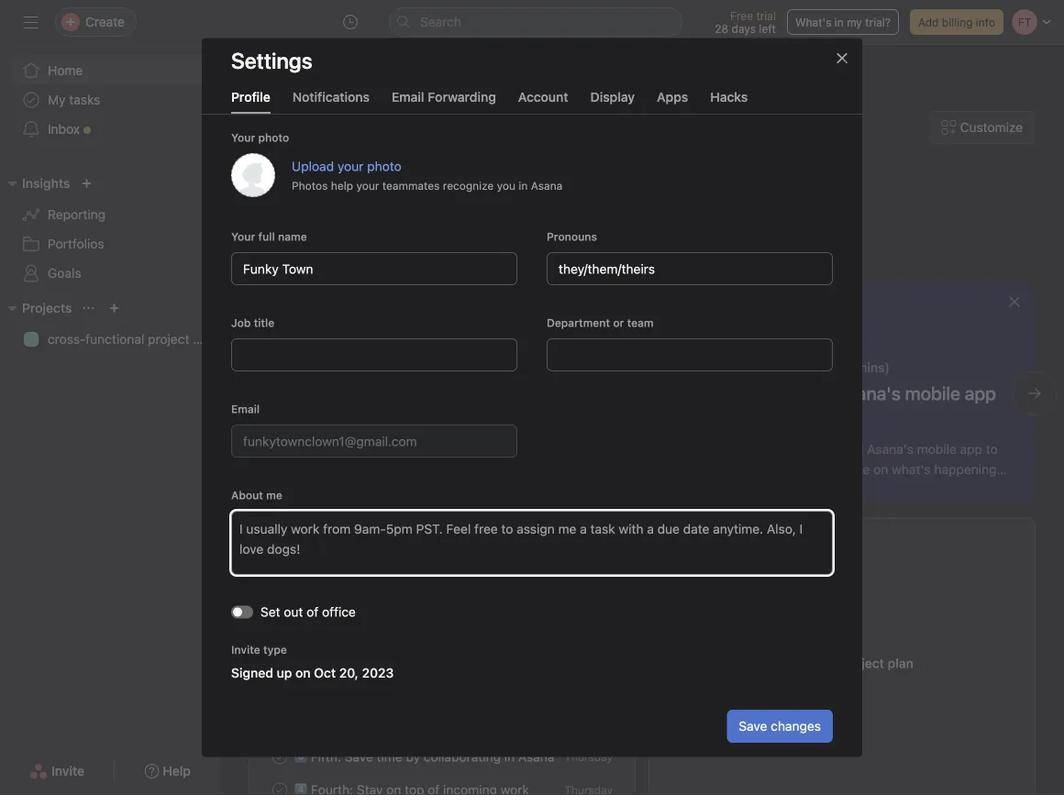 Task type: locate. For each thing, give the bounding box(es) containing it.
28
[[715, 22, 729, 35]]

save left 'changes'
[[739, 718, 768, 734]]

cross-functional project plan down goals link
[[48, 332, 218, 347]]

1 vertical spatial completed checkbox
[[269, 780, 291, 796]]

create
[[295, 613, 331, 626]]

projects
[[22, 301, 72, 316], [673, 542, 740, 563]]

cross-
[[48, 332, 86, 347], [739, 656, 778, 671]]

cross-functional project plan
[[48, 332, 218, 347], [739, 656, 914, 671]]

1 horizontal spatial cross-functional project plan
[[739, 656, 914, 671]]

upload your photo button
[[292, 158, 402, 173]]

completed image for schedule
[[269, 680, 291, 702]]

invite button
[[17, 755, 97, 788]]

2 completed image from the top
[[269, 747, 291, 769]]

1 horizontal spatial invite
[[231, 643, 260, 656]]

goals
[[48, 266, 81, 281]]

completed button
[[489, 573, 556, 597]]

functional inside projects element
[[86, 332, 144, 347]]

0 vertical spatial your
[[231, 131, 255, 144]]

add billing info
[[919, 16, 996, 28]]

email left forwarding
[[392, 89, 424, 105]]

functional up 'changes'
[[778, 656, 838, 671]]

Completed checkbox
[[269, 747, 291, 769], [269, 780, 291, 796]]

1 vertical spatial functional
[[778, 656, 838, 671]]

cross-functional project plan up 'changes'
[[739, 656, 914, 671]]

completed image
[[269, 647, 291, 669]]

0 horizontal spatial save
[[345, 750, 373, 765]]

1 vertical spatial cross-
[[739, 656, 778, 671]]

info
[[976, 16, 996, 28]]

0 vertical spatial completed checkbox
[[269, 747, 291, 769]]

1 vertical spatial photo
[[367, 158, 402, 173]]

invite inside invite type signed up on oct 20, 2023
[[231, 643, 260, 656]]

0 horizontal spatial in
[[505, 750, 515, 765]]

0 vertical spatial email
[[392, 89, 424, 105]]

trial
[[757, 9, 776, 22]]

in right the you
[[519, 179, 528, 192]]

in inside upload your photo photos help your teammates recognize you in asana
[[519, 179, 528, 192]]

profile button
[[231, 89, 270, 114]]

cross- up the save changes
[[739, 656, 778, 671]]

0 horizontal spatial functional
[[86, 332, 144, 347]]

None text field
[[231, 252, 518, 285], [547, 338, 833, 371], [231, 424, 518, 457], [231, 252, 518, 285], [547, 338, 833, 371], [231, 424, 518, 457]]

0 vertical spatial photo
[[258, 131, 289, 144]]

photo up teammates
[[367, 158, 402, 173]]

1 vertical spatial completed checkbox
[[269, 680, 291, 702]]

0 horizontal spatial cross-functional project plan
[[48, 332, 218, 347]]

1 vertical spatial your
[[231, 230, 255, 243]]

projects element
[[0, 292, 220, 358]]

your down profile button
[[231, 131, 255, 144]]

0 horizontal spatial email
[[231, 402, 260, 415]]

free trial 28 days left
[[715, 9, 776, 35]]

thursday
[[565, 751, 613, 764]]

1 horizontal spatial cross-
[[739, 656, 778, 671]]

global element
[[0, 45, 220, 155]]

functional down goals link
[[86, 332, 144, 347]]

1 completed checkbox from the top
[[269, 647, 291, 669]]

20,
[[339, 665, 359, 680]]

department or team
[[547, 316, 654, 329]]

kickoff
[[353, 684, 393, 699]]

good
[[508, 156, 578, 191]]

completed
[[489, 573, 556, 588]]

0 vertical spatial functional
[[86, 332, 144, 347]]

good morning, funky
[[508, 156, 777, 191]]

recognize
[[443, 179, 494, 192]]

photos
[[292, 179, 328, 192]]

1 vertical spatial completed image
[[269, 747, 291, 769]]

account
[[518, 89, 569, 105]]

1 horizontal spatial email
[[392, 89, 424, 105]]

1 horizontal spatial photo
[[367, 158, 402, 173]]

schedule kickoff meeting
[[295, 684, 445, 699]]

1 vertical spatial in
[[519, 179, 528, 192]]

teammates
[[382, 179, 440, 192]]

your photo
[[231, 131, 289, 144]]

your for your photo
[[231, 230, 255, 243]]

display button
[[591, 89, 635, 114]]

department
[[547, 316, 610, 329]]

0 horizontal spatial plan
[[193, 332, 218, 347]]

cross- inside projects element
[[48, 332, 86, 347]]

in right collaborating
[[505, 750, 515, 765]]

0 vertical spatial projects
[[22, 301, 72, 316]]

create task
[[295, 613, 356, 626]]

1 completed checkbox from the top
[[269, 747, 291, 769]]

1 vertical spatial invite
[[51, 764, 85, 779]]

save left time
[[345, 750, 373, 765]]

email for email forwarding
[[392, 89, 424, 105]]

1 vertical spatial cross-functional project plan link
[[673, 644, 1013, 703]]

None text field
[[231, 338, 518, 371]]

0 vertical spatial save
[[739, 718, 768, 734]]

to
[[301, 243, 318, 265]]

draft project brief
[[295, 651, 400, 666]]

0 horizontal spatial invite
[[51, 764, 85, 779]]

projects button
[[0, 297, 72, 319]]

out
[[284, 604, 303, 619]]

save
[[739, 718, 768, 734], [345, 750, 373, 765]]

photo down profile button
[[258, 131, 289, 144]]

1 horizontal spatial in
[[519, 179, 528, 192]]

your up help
[[338, 158, 364, 173]]

functional
[[86, 332, 144, 347], [778, 656, 838, 671]]

insights
[[22, 176, 70, 191]]

task
[[334, 613, 356, 626]]

completed checkbox left on
[[269, 647, 291, 669]]

insights element
[[0, 167, 220, 292]]

asana left thursday button in the right of the page
[[518, 750, 555, 765]]

0 vertical spatial in
[[835, 16, 844, 28]]

completed image
[[269, 680, 291, 702], [269, 747, 291, 769], [269, 780, 291, 796]]

cross-functional project plan link down goals link
[[11, 325, 218, 354]]

2 horizontal spatial project
[[842, 656, 885, 671]]

2 completed checkbox from the top
[[269, 680, 291, 702]]

invite inside button
[[51, 764, 85, 779]]

job title
[[231, 316, 275, 329]]

0 vertical spatial cross-
[[48, 332, 86, 347]]

0 horizontal spatial projects
[[22, 301, 72, 316]]

1 horizontal spatial plan
[[888, 656, 914, 671]]

photo
[[258, 131, 289, 144], [367, 158, 402, 173]]

1 vertical spatial email
[[231, 402, 260, 415]]

0 vertical spatial completed image
[[269, 680, 291, 702]]

email forwarding
[[392, 89, 496, 105]]

2023
[[362, 665, 394, 680]]

invite
[[231, 643, 260, 656], [51, 764, 85, 779]]

0 vertical spatial cross-functional project plan
[[48, 332, 218, 347]]

2 your from the top
[[231, 230, 255, 243]]

cross- down the projects dropdown button
[[48, 332, 86, 347]]

projects inside the projects dropdown button
[[22, 301, 72, 316]]

team
[[627, 316, 654, 329]]

overdue button
[[415, 573, 467, 597]]

your left full
[[231, 230, 255, 243]]

asana right the you
[[531, 179, 563, 192]]

email up about
[[231, 402, 260, 415]]

0 horizontal spatial cross-
[[48, 332, 86, 347]]

cross-functional project plan inside projects element
[[48, 332, 218, 347]]

1 completed image from the top
[[269, 680, 291, 702]]

1 vertical spatial projects
[[673, 542, 740, 563]]

0 vertical spatial invite
[[231, 643, 260, 656]]

hacks
[[711, 89, 748, 105]]

cross-functional project plan link
[[11, 325, 218, 354], [673, 644, 1013, 703]]

cross-functional project plan link inside projects element
[[11, 325, 218, 354]]

1 your from the top
[[231, 131, 255, 144]]

completed checkbox down up
[[269, 680, 291, 702]]

0 vertical spatial asana
[[531, 179, 563, 192]]

2 vertical spatial completed image
[[269, 780, 291, 796]]

invite for invite
[[51, 764, 85, 779]]

email inside button
[[392, 89, 424, 105]]

left
[[759, 22, 776, 35]]

1 vertical spatial cross-functional project plan
[[739, 656, 914, 671]]

0 horizontal spatial photo
[[258, 131, 289, 144]]

upload new photo image
[[231, 153, 275, 197]]

set
[[261, 604, 280, 619]]

2 horizontal spatial in
[[835, 16, 844, 28]]

1 vertical spatial save
[[345, 750, 373, 765]]

email for email
[[231, 402, 260, 415]]

about
[[231, 489, 263, 501]]

invite for invite type signed up on oct 20, 2023
[[231, 643, 260, 656]]

upcoming button
[[331, 573, 393, 597]]

beginner
[[558, 231, 619, 248]]

asana
[[531, 179, 563, 192], [518, 750, 555, 765]]

0 vertical spatial plan
[[193, 332, 218, 347]]

2 completed checkbox from the top
[[269, 780, 291, 796]]

0 vertical spatial completed checkbox
[[269, 647, 291, 669]]

0 vertical spatial your
[[338, 158, 364, 173]]

0 horizontal spatial cross-functional project plan link
[[11, 325, 218, 354]]

in
[[835, 16, 844, 28], [519, 179, 528, 192], [505, 750, 515, 765]]

hide sidebar image
[[24, 15, 39, 29]]

by
[[406, 750, 420, 765]]

Completed checkbox
[[269, 647, 291, 669], [269, 680, 291, 702]]

in left my
[[835, 16, 844, 28]]

your right help
[[356, 179, 379, 192]]

0 vertical spatial cross-functional project plan link
[[11, 325, 218, 354]]

cross-functional project plan link up 'changes'
[[673, 644, 1013, 703]]

1 horizontal spatial save
[[739, 718, 768, 734]]

close image
[[835, 51, 850, 66]]



Task type: vqa. For each thing, say whether or not it's contained in the screenshot.
ROCKET image
no



Task type: describe. For each thing, give the bounding box(es) containing it.
what's in my trial? button
[[787, 9, 899, 35]]

funky
[[700, 156, 777, 191]]

help
[[331, 179, 353, 192]]

in inside button
[[835, 16, 844, 28]]

settings
[[231, 47, 313, 73]]

free
[[730, 9, 753, 22]]

inbox link
[[11, 115, 209, 144]]

overdue
[[415, 573, 467, 588]]

morning,
[[584, 156, 693, 191]]

time
[[377, 750, 403, 765]]

add
[[919, 16, 939, 28]]

1 vertical spatial plan
[[888, 656, 914, 671]]

account button
[[518, 89, 569, 114]]

search button
[[389, 7, 683, 37]]

changes
[[771, 718, 821, 734]]

3 completed image from the top
[[269, 780, 291, 796]]

1 vertical spatial asana
[[518, 750, 555, 765]]

get started
[[322, 243, 413, 265]]

asana inside upload your photo photos help your teammates recognize you in asana
[[531, 179, 563, 192]]

plan inside projects element
[[193, 332, 218, 347]]

scroll card carousel right image
[[1028, 386, 1042, 401]]

type
[[263, 643, 287, 656]]

days
[[732, 22, 756, 35]]

draft
[[295, 651, 325, 666]]

trial?
[[866, 16, 891, 28]]

customize
[[960, 120, 1023, 135]]

your for settings
[[231, 131, 255, 144]]

save changes button
[[727, 710, 833, 743]]

steps
[[250, 243, 297, 265]]

signed
[[231, 665, 273, 680]]

invite type signed up on oct 20, 2023
[[231, 643, 394, 680]]

inbox
[[48, 122, 80, 137]]

notifications
[[293, 89, 370, 105]]

customize button
[[930, 111, 1035, 144]]

of
[[307, 604, 319, 619]]

I usually work from 9am-5pm PST. Feel free to assign me a task with a due date anytime. Also, I love dogs! text field
[[231, 511, 833, 575]]

portfolios link
[[11, 229, 209, 259]]

apps
[[657, 89, 688, 105]]

photo inside upload your photo photos help your teammates recognize you in asana
[[367, 158, 402, 173]]

completed checkbox for draft
[[269, 647, 291, 669]]

my tasks link
[[11, 85, 209, 115]]

up
[[277, 665, 292, 680]]

upload
[[292, 158, 334, 173]]

my
[[847, 16, 862, 28]]

add profile photo image
[[273, 534, 317, 578]]

fifth:
[[311, 750, 341, 765]]

what's
[[796, 16, 832, 28]]

my tasks
[[48, 92, 100, 107]]

office
[[322, 604, 356, 619]]

1 horizontal spatial functional
[[778, 656, 838, 671]]

home
[[48, 63, 83, 78]]

completed checkbox for schedule
[[269, 680, 291, 702]]

search
[[420, 14, 462, 29]]

about me
[[231, 489, 282, 501]]

schedule
[[295, 684, 350, 699]]

me
[[266, 489, 282, 501]]

Third-person pronouns (e.g. she/her/hers) text field
[[547, 252, 833, 285]]

meeting
[[397, 684, 445, 699]]

reporting link
[[11, 200, 209, 229]]

name
[[278, 230, 307, 243]]

or
[[613, 316, 624, 329]]

goals link
[[11, 259, 209, 288]]

my
[[48, 92, 66, 107]]

hacks button
[[711, 89, 748, 114]]

completed image for 5️⃣
[[269, 747, 291, 769]]

email forwarding button
[[392, 89, 496, 114]]

notifications button
[[293, 89, 370, 114]]

steps to get started
[[250, 243, 413, 265]]

portfolios
[[48, 236, 104, 251]]

profile
[[231, 89, 270, 105]]

set out of office switch
[[231, 605, 253, 618]]

1 horizontal spatial cross-functional project plan link
[[673, 644, 1013, 703]]

brief
[[373, 651, 400, 666]]

create task button
[[273, 607, 361, 633]]

search list box
[[389, 7, 683, 37]]

forwarding
[[428, 89, 496, 105]]

on
[[296, 665, 311, 680]]

5️⃣ fifth: save time by collaborating in asana
[[295, 750, 555, 765]]

what's in my trial?
[[796, 16, 891, 28]]

apps button
[[657, 89, 688, 114]]

oct
[[314, 665, 336, 680]]

0 horizontal spatial project
[[148, 332, 189, 347]]

pronouns
[[547, 230, 597, 243]]

save inside button
[[739, 718, 768, 734]]

display
[[591, 89, 635, 105]]

save changes
[[739, 718, 821, 734]]

thursday button
[[565, 751, 613, 764]]

1 vertical spatial your
[[356, 179, 379, 192]]

upcoming
[[331, 573, 393, 588]]

full
[[258, 230, 275, 243]]

1 horizontal spatial project
[[328, 651, 370, 666]]

add billing info button
[[910, 9, 1004, 35]]

your full name
[[231, 230, 307, 243]]

2 vertical spatial in
[[505, 750, 515, 765]]

1 horizontal spatial projects
[[673, 542, 740, 563]]

collaborating
[[424, 750, 501, 765]]

set out of office
[[261, 604, 356, 619]]



